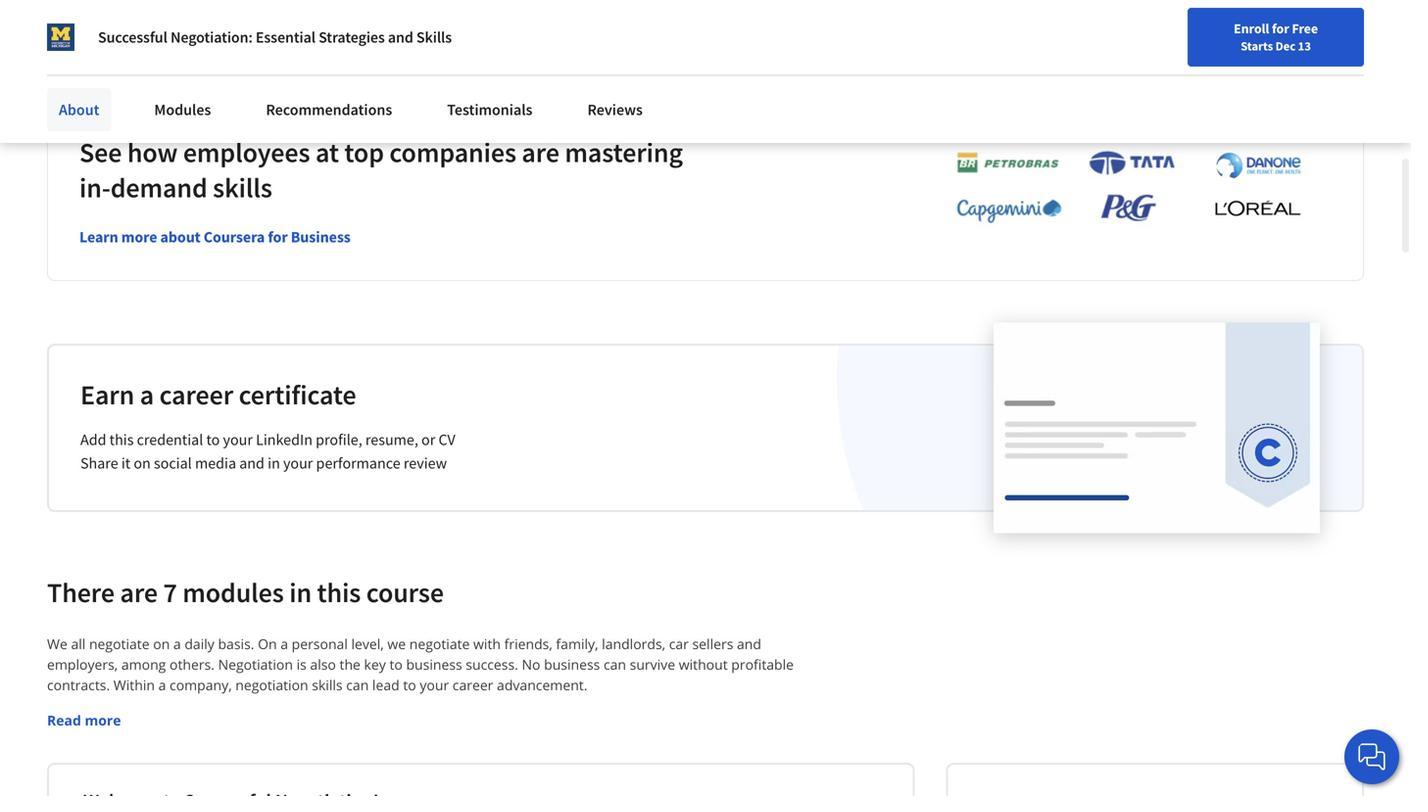 Task type: describe. For each thing, give the bounding box(es) containing it.
share
[[80, 454, 118, 474]]

1 business from the left
[[406, 656, 462, 675]]

the
[[340, 656, 361, 675]]

on
[[258, 635, 277, 654]]

in-
[[79, 171, 110, 205]]

2 negotiate from the left
[[409, 635, 470, 654]]

negotiation
[[218, 656, 293, 675]]

lead
[[372, 677, 400, 695]]

reviews link
[[576, 88, 655, 131]]

coursera career certificate image
[[994, 323, 1320, 533]]

within
[[114, 677, 155, 695]]

chat with us image
[[1357, 742, 1388, 773]]

about
[[160, 228, 201, 247]]

learn
[[79, 228, 118, 247]]

contracts.
[[47, 677, 110, 695]]

modules
[[154, 100, 211, 120]]

a right earn
[[140, 378, 154, 412]]

or
[[422, 431, 435, 450]]

learn more about coursera for business link
[[79, 228, 351, 247]]

add
[[80, 431, 106, 450]]

a right on
[[281, 635, 288, 654]]

1 vertical spatial to
[[390, 656, 403, 675]]

without
[[679, 656, 728, 675]]

is
[[297, 656, 307, 675]]

social
[[154, 454, 192, 474]]

mastering
[[565, 135, 683, 170]]

personal
[[292, 635, 348, 654]]

company,
[[170, 677, 232, 695]]

advancement.
[[497, 677, 588, 695]]

enroll for free starts dec 13
[[1234, 20, 1318, 54]]

1 horizontal spatial this
[[317, 576, 361, 610]]

negotiation:
[[170, 27, 253, 47]]

testimonials
[[447, 100, 533, 120]]

skills inside we all negotiate on a daily basis. on a personal level, we negotiate with friends, family, landlords, car sellers and employers, among others. negotiation is also the key to business success. no business can survive without profitable contracts. within a company, negotiation skills can lead to your career advancement.
[[312, 677, 343, 695]]

on inside we all negotiate on a daily basis. on a personal level, we negotiate with friends, family, landlords, car sellers and employers, among others. negotiation is also the key to business success. no business can survive without profitable contracts. within a company, negotiation skills can lead to your career advancement.
[[153, 635, 170, 654]]

resume,
[[366, 431, 418, 450]]

earn
[[80, 378, 135, 412]]

employees
[[183, 135, 310, 170]]

success.
[[466, 656, 518, 675]]

read more button
[[47, 711, 121, 731]]

and inside add this credential to your linkedin profile, resume, or cv share it on social media and in your performance review
[[239, 454, 265, 474]]

learn more about coursera for business
[[79, 228, 351, 247]]

cv
[[439, 431, 456, 450]]

coursera enterprise logos image
[[927, 150, 1319, 234]]

0 horizontal spatial your
[[223, 431, 253, 450]]

a down among in the bottom of the page
[[158, 677, 166, 695]]

landlords,
[[602, 635, 666, 654]]

1 vertical spatial can
[[346, 677, 369, 695]]

reviews
[[588, 100, 643, 120]]

read
[[47, 712, 81, 730]]

modules link
[[143, 88, 223, 131]]

starts
[[1241, 38, 1273, 54]]

more for learn
[[121, 228, 157, 247]]

employers,
[[47, 656, 118, 675]]

certificate
[[239, 378, 356, 412]]

course
[[366, 576, 444, 610]]

essential
[[256, 27, 316, 47]]

top
[[344, 135, 384, 170]]

dec
[[1276, 38, 1296, 54]]

family,
[[556, 635, 598, 654]]

1 vertical spatial are
[[120, 576, 158, 610]]

more for read
[[85, 712, 121, 730]]

testimonials link
[[435, 88, 544, 131]]

also
[[310, 656, 336, 675]]

for inside enroll for free starts dec 13
[[1272, 20, 1290, 37]]

see how employees at top companies are mastering in-demand skills
[[79, 135, 683, 205]]

coursera image
[[24, 16, 148, 47]]

daily
[[185, 635, 215, 654]]

this inside add this credential to your linkedin profile, resume, or cv share it on social media and in your performance review
[[109, 431, 134, 450]]

business
[[291, 228, 351, 247]]

in inside add this credential to your linkedin profile, resume, or cv share it on social media and in your performance review
[[268, 454, 280, 474]]

a left daily
[[173, 635, 181, 654]]



Task type: vqa. For each thing, say whether or not it's contained in the screenshot.
Courses's Next Slide image
no



Task type: locate. For each thing, give the bounding box(es) containing it.
0 vertical spatial more
[[121, 228, 157, 247]]

1 horizontal spatial your
[[283, 454, 313, 474]]

13
[[1298, 38, 1311, 54]]

credential
[[137, 431, 203, 450]]

about link
[[47, 88, 111, 131]]

free
[[1292, 20, 1318, 37]]

skills down the "employees" on the top left of page
[[213, 171, 272, 205]]

2 horizontal spatial your
[[420, 677, 449, 695]]

0 horizontal spatial negotiate
[[89, 635, 150, 654]]

business left success.
[[406, 656, 462, 675]]

2 business from the left
[[544, 656, 600, 675]]

on right it
[[134, 454, 151, 474]]

0 vertical spatial and
[[388, 27, 413, 47]]

1 horizontal spatial negotiate
[[409, 635, 470, 654]]

0 horizontal spatial on
[[134, 454, 151, 474]]

enroll
[[1234, 20, 1270, 37]]

1 horizontal spatial to
[[390, 656, 403, 675]]

1 vertical spatial and
[[239, 454, 265, 474]]

linkedin
[[256, 431, 313, 450]]

this up it
[[109, 431, 134, 450]]

0 horizontal spatial skills
[[213, 171, 272, 205]]

1 horizontal spatial are
[[522, 135, 560, 170]]

1 horizontal spatial for
[[1272, 20, 1290, 37]]

more right read
[[85, 712, 121, 730]]

there
[[47, 576, 115, 610]]

and inside we all negotiate on a daily basis. on a personal level, we negotiate with friends, family, landlords, car sellers and employers, among others. negotiation is also the key to business success. no business can survive without profitable contracts. within a company, negotiation skills can lead to your career advancement.
[[737, 635, 762, 654]]

0 horizontal spatial to
[[206, 431, 220, 450]]

negotiate
[[89, 635, 150, 654], [409, 635, 470, 654]]

0 vertical spatial career
[[159, 378, 233, 412]]

2 vertical spatial and
[[737, 635, 762, 654]]

0 vertical spatial your
[[223, 431, 253, 450]]

recommendations
[[266, 100, 392, 120]]

7
[[163, 576, 177, 610]]

negotiation
[[235, 677, 308, 695]]

review
[[404, 454, 447, 474]]

2 horizontal spatial to
[[403, 677, 416, 695]]

skills
[[213, 171, 272, 205], [312, 677, 343, 695]]

demand
[[110, 171, 207, 205]]

level,
[[351, 635, 384, 654]]

can
[[604, 656, 626, 675], [346, 677, 369, 695]]

1 horizontal spatial on
[[153, 635, 170, 654]]

this
[[109, 431, 134, 450], [317, 576, 361, 610]]

1 vertical spatial more
[[85, 712, 121, 730]]

on up among in the bottom of the page
[[153, 635, 170, 654]]

key
[[364, 656, 386, 675]]

0 vertical spatial to
[[206, 431, 220, 450]]

others.
[[170, 656, 215, 675]]

about
[[59, 100, 99, 120]]

how
[[127, 135, 178, 170]]

friends,
[[504, 635, 553, 654]]

successful
[[98, 27, 167, 47]]

on
[[134, 454, 151, 474], [153, 635, 170, 654]]

0 vertical spatial for
[[1272, 20, 1290, 37]]

negotiate right we
[[409, 635, 470, 654]]

are left 7 at left
[[120, 576, 158, 610]]

0 horizontal spatial are
[[120, 576, 158, 610]]

more right learn
[[121, 228, 157, 247]]

see
[[79, 135, 122, 170]]

business
[[406, 656, 462, 675], [544, 656, 600, 675]]

basis.
[[218, 635, 254, 654]]

negotiate up among in the bottom of the page
[[89, 635, 150, 654]]

survive
[[630, 656, 675, 675]]

on inside add this credential to your linkedin profile, resume, or cv share it on social media and in your performance review
[[134, 454, 151, 474]]

sellers
[[692, 635, 734, 654]]

1 vertical spatial skills
[[312, 677, 343, 695]]

1 horizontal spatial business
[[544, 656, 600, 675]]

1 vertical spatial this
[[317, 576, 361, 610]]

career
[[159, 378, 233, 412], [453, 677, 493, 695]]

None search field
[[279, 12, 603, 51]]

show notifications image
[[1184, 25, 1207, 48]]

no
[[522, 656, 541, 675]]

add this credential to your linkedin profile, resume, or cv share it on social media and in your performance review
[[80, 431, 456, 474]]

career up credential
[[159, 378, 233, 412]]

to right lead
[[403, 677, 416, 695]]

profitable
[[731, 656, 794, 675]]

0 vertical spatial are
[[522, 135, 560, 170]]

0 horizontal spatial can
[[346, 677, 369, 695]]

1 vertical spatial on
[[153, 635, 170, 654]]

skills inside see how employees at top companies are mastering in-demand skills
[[213, 171, 272, 205]]

0 vertical spatial skills
[[213, 171, 272, 205]]

recommendations link
[[254, 88, 404, 131]]

2 vertical spatial to
[[403, 677, 416, 695]]

and left skills
[[388, 27, 413, 47]]

in down linkedin
[[268, 454, 280, 474]]

more
[[121, 228, 157, 247], [85, 712, 121, 730]]

to inside add this credential to your linkedin profile, resume, or cv share it on social media and in your performance review
[[206, 431, 220, 450]]

among
[[121, 656, 166, 675]]

0 horizontal spatial for
[[268, 228, 288, 247]]

companies
[[390, 135, 516, 170]]

are inside see how employees at top companies are mastering in-demand skills
[[522, 135, 560, 170]]

are
[[522, 135, 560, 170], [120, 576, 158, 610]]

for
[[1272, 20, 1290, 37], [268, 228, 288, 247]]

your down linkedin
[[283, 454, 313, 474]]

your
[[223, 431, 253, 450], [283, 454, 313, 474], [420, 677, 449, 695]]

1 horizontal spatial career
[[453, 677, 493, 695]]

career inside we all negotiate on a daily basis. on a personal level, we negotiate with friends, family, landlords, car sellers and employers, among others. negotiation is also the key to business success. no business can survive without profitable contracts. within a company, negotiation skills can lead to your career advancement.
[[453, 677, 493, 695]]

media
[[195, 454, 236, 474]]

earn a career certificate
[[80, 378, 356, 412]]

and right media
[[239, 454, 265, 474]]

and up profitable
[[737, 635, 762, 654]]

at
[[316, 135, 339, 170]]

to up media
[[206, 431, 220, 450]]

0 vertical spatial in
[[268, 454, 280, 474]]

we
[[47, 635, 67, 654]]

your up media
[[223, 431, 253, 450]]

1 horizontal spatial can
[[604, 656, 626, 675]]

for left business
[[268, 228, 288, 247]]

skills down the also
[[312, 677, 343, 695]]

skills
[[416, 27, 452, 47]]

there are 7 modules in this course
[[47, 576, 444, 610]]

0 vertical spatial this
[[109, 431, 134, 450]]

business down 'family,'
[[544, 656, 600, 675]]

strategies
[[319, 27, 385, 47]]

0 horizontal spatial and
[[239, 454, 265, 474]]

0 horizontal spatial business
[[406, 656, 462, 675]]

0 horizontal spatial this
[[109, 431, 134, 450]]

read more
[[47, 712, 121, 730]]

more inside button
[[85, 712, 121, 730]]

coursera
[[204, 228, 265, 247]]

menu item
[[1037, 20, 1163, 83]]

1 vertical spatial your
[[283, 454, 313, 474]]

1 negotiate from the left
[[89, 635, 150, 654]]

1 horizontal spatial skills
[[312, 677, 343, 695]]

your right lead
[[420, 677, 449, 695]]

we
[[388, 635, 406, 654]]

performance
[[316, 454, 401, 474]]

university of michigan image
[[47, 24, 74, 51]]

2 horizontal spatial and
[[737, 635, 762, 654]]

1 vertical spatial in
[[289, 576, 312, 610]]

are down "testimonials" link
[[522, 135, 560, 170]]

for up dec
[[1272, 20, 1290, 37]]

can down landlords,
[[604, 656, 626, 675]]

and
[[388, 27, 413, 47], [239, 454, 265, 474], [737, 635, 762, 654]]

0 horizontal spatial in
[[268, 454, 280, 474]]

2 vertical spatial your
[[420, 677, 449, 695]]

0 vertical spatial can
[[604, 656, 626, 675]]

successful negotiation: essential strategies and skills
[[98, 27, 452, 47]]

can down the
[[346, 677, 369, 695]]

modules
[[183, 576, 284, 610]]

1 vertical spatial career
[[453, 677, 493, 695]]

with
[[473, 635, 501, 654]]

car
[[669, 635, 689, 654]]

we all negotiate on a daily basis. on a personal level, we negotiate with friends, family, landlords, car sellers and employers, among others. negotiation is also the key to business success. no business can survive without profitable contracts. within a company, negotiation skills can lead to your career advancement.
[[47, 635, 798, 695]]

your inside we all negotiate on a daily basis. on a personal level, we negotiate with friends, family, landlords, car sellers and employers, among others. negotiation is also the key to business success. no business can survive without profitable contracts. within a company, negotiation skills can lead to your career advancement.
[[420, 677, 449, 695]]

0 vertical spatial on
[[134, 454, 151, 474]]

to down we
[[390, 656, 403, 675]]

0 horizontal spatial career
[[159, 378, 233, 412]]

career down success.
[[453, 677, 493, 695]]

this up personal at left
[[317, 576, 361, 610]]

profile,
[[316, 431, 362, 450]]

to
[[206, 431, 220, 450], [390, 656, 403, 675], [403, 677, 416, 695]]

1 horizontal spatial in
[[289, 576, 312, 610]]

1 horizontal spatial and
[[388, 27, 413, 47]]

in up personal at left
[[289, 576, 312, 610]]

all
[[71, 635, 86, 654]]

it
[[121, 454, 131, 474]]

1 vertical spatial for
[[268, 228, 288, 247]]



